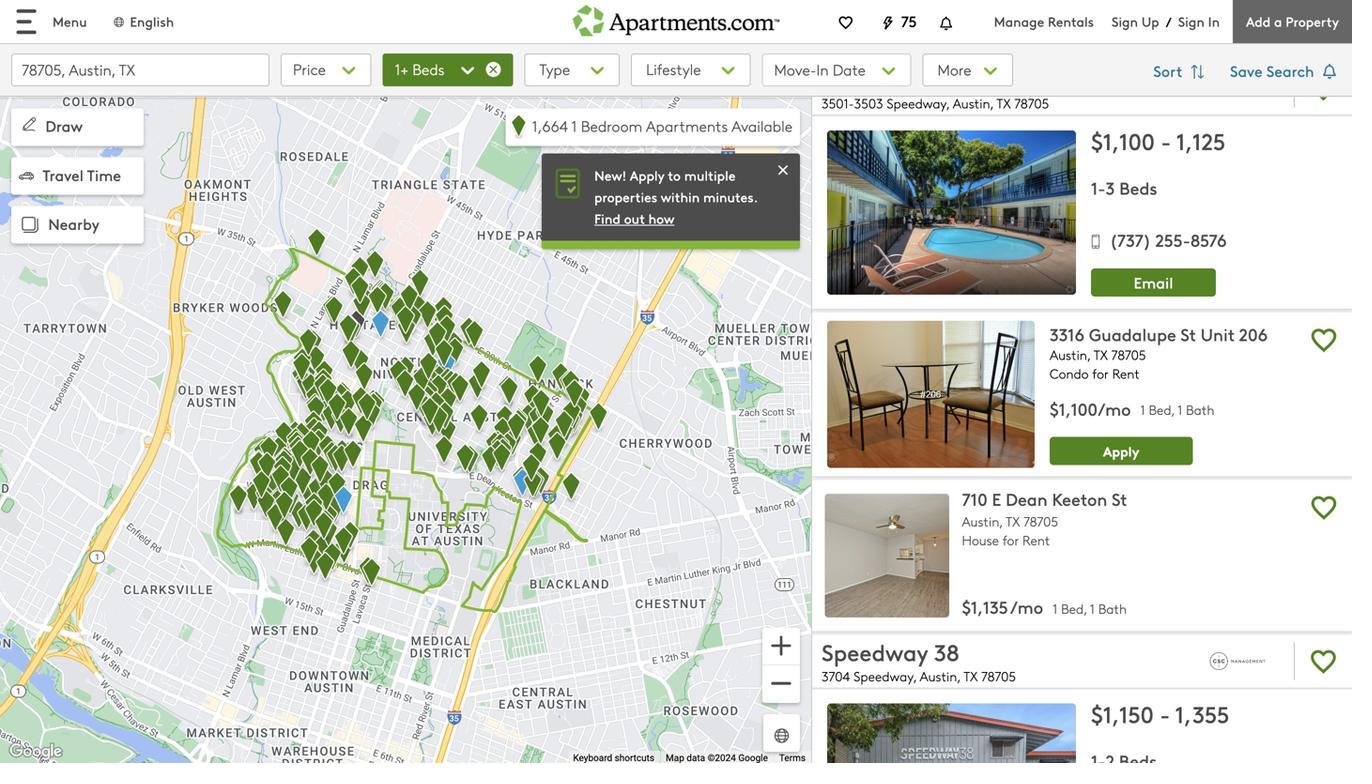 Task type: locate. For each thing, give the bounding box(es) containing it.
1 vertical spatial bath
[[1099, 600, 1127, 618]]

0 vertical spatial bed,
[[1149, 401, 1175, 419]]

tx right 38 at the right
[[964, 668, 978, 686]]

1,355
[[1176, 699, 1230, 730]]

bed, down 3316 guadalupe st unit 206 austin, tx 78705 condo for rent
[[1149, 401, 1175, 419]]

78705 down manage
[[1015, 94, 1050, 112]]

tx down "more" button
[[997, 94, 1011, 112]]

$1,100/mo 1 bed, 1 bath
[[1050, 398, 1215, 421]]

0 vertical spatial in
[[1209, 12, 1220, 31]]

austin, up condo
[[1050, 346, 1091, 364]]

78705 up $1,100/mo 1 bed, 1 bath
[[1112, 346, 1147, 364]]

rent for $1,135 /mo
[[1023, 532, 1051, 550]]

speedway 38 3704 speedway, austin, tx 78705
[[822, 637, 1016, 686]]

speedway, right 3503
[[887, 94, 950, 112]]

1 horizontal spatial sign
[[1179, 12, 1205, 31]]

rent inside 3316 guadalupe st unit 206 austin, tx 78705 condo for rent
[[1113, 365, 1140, 383]]

condo
[[1050, 365, 1089, 383]]

1 horizontal spatial for
[[1093, 365, 1109, 383]]

1 horizontal spatial rent
[[1113, 365, 1140, 383]]

st right keeton
[[1112, 488, 1128, 511]]

tx inside 'link'
[[997, 94, 1011, 112]]

0 vertical spatial -
[[1161, 125, 1172, 156]]

0 horizontal spatial beds
[[413, 59, 445, 79]]

csc management image
[[1193, 66, 1283, 111], [1193, 639, 1283, 684]]

0 vertical spatial csc management image
[[1193, 66, 1283, 111]]

new!
[[595, 166, 627, 184]]

tx down dean
[[1006, 513, 1020, 531]]

properties
[[595, 188, 658, 206]]

2 csc management image from the top
[[1193, 639, 1283, 684]]

bath
[[1187, 401, 1215, 419], [1099, 600, 1127, 618]]

bath inside $1,100/mo 1 bed, 1 bath
[[1187, 401, 1215, 419]]

margin image inside travel time button
[[19, 168, 34, 183]]

rent up $1,100/mo 1 bed, 1 bath
[[1113, 365, 1140, 383]]

3704
[[822, 668, 851, 686]]

for right 'house'
[[1003, 532, 1019, 550]]

in left date
[[817, 59, 829, 80]]

draw button
[[11, 108, 144, 146]]

(737)
[[1110, 228, 1152, 252]]

1 vertical spatial in
[[817, 59, 829, 80]]

rent
[[1113, 365, 1140, 383], [1023, 532, 1051, 550]]

sign left up
[[1112, 12, 1139, 31]]

travel time button
[[11, 157, 144, 195]]

1 horizontal spatial apply
[[1103, 442, 1140, 461]]

guadalupe
[[1090, 323, 1177, 346]]

available
[[732, 116, 793, 136]]

for inside "710 e dean keeton st austin, tx 78705 house for rent"
[[1003, 532, 1019, 550]]

move-
[[775, 59, 817, 80]]

tx inside "710 e dean keeton st austin, tx 78705 house for rent"
[[1006, 513, 1020, 531]]

training image
[[774, 161, 793, 180]]

$1,150 - 1,355
[[1092, 699, 1230, 730]]

property
[[1286, 12, 1340, 31]]

tx
[[997, 94, 1011, 112], [1094, 346, 1108, 364], [1006, 513, 1020, 531], [964, 668, 978, 686]]

0 vertical spatial for
[[1093, 365, 1109, 383]]

0 horizontal spatial rent
[[1023, 532, 1051, 550]]

in left add
[[1209, 12, 1220, 31]]

type
[[540, 59, 570, 79]]

1 vertical spatial st
[[1112, 488, 1128, 511]]

3501-
[[822, 94, 854, 112]]

beds right 1+
[[413, 59, 445, 79]]

date
[[833, 59, 866, 80]]

speedway, inside 3501-3503 speedway, austin, tx 78705 'link'
[[887, 94, 950, 112]]

menu button
[[0, 0, 102, 43]]

within
[[661, 188, 700, 206]]

sort
[[1154, 60, 1187, 81]]

dean
[[1006, 488, 1048, 511]]

bed,
[[1149, 401, 1175, 419], [1062, 600, 1087, 618]]

austin, up speedway 38 exterior - speedway 38 image at bottom
[[920, 668, 961, 686]]

0 vertical spatial speedway,
[[887, 94, 950, 112]]

tx right 3316 in the right top of the page
[[1094, 346, 1108, 364]]

apply
[[630, 166, 665, 184], [1103, 442, 1140, 461]]

nearby
[[48, 213, 99, 234]]

$1,100 - 1,125
[[1092, 125, 1226, 156]]

st left unit
[[1181, 323, 1197, 346]]

margin image for travel time
[[19, 168, 34, 183]]

building photo - oasis at the speedway image
[[828, 130, 1077, 295]]

1 vertical spatial -
[[1160, 699, 1171, 730]]

0 vertical spatial rent
[[1113, 365, 1140, 383]]

margin image left 'nearby'
[[17, 212, 43, 239]]

78705 right 38 at the right
[[982, 668, 1016, 686]]

margin image inside draw button
[[19, 114, 39, 135]]

0 vertical spatial beds
[[413, 59, 445, 79]]

margin image
[[19, 114, 39, 135], [19, 168, 34, 183], [17, 212, 43, 239]]

rentals
[[1048, 12, 1094, 31]]

rent for $1,100/mo
[[1113, 365, 1140, 383]]

email
[[1134, 272, 1174, 293]]

- for 1,125
[[1161, 125, 1172, 156]]

Location or Point of Interest text field
[[11, 54, 270, 86]]

apply inside new! apply to multiple properties within minutes. find out how
[[630, 166, 665, 184]]

beds inside button
[[413, 59, 445, 79]]

for for guadalupe
[[1093, 365, 1109, 383]]

up
[[1142, 12, 1160, 31]]

0 horizontal spatial apply
[[630, 166, 665, 184]]

0 vertical spatial apply
[[630, 166, 665, 184]]

minutes.
[[704, 188, 758, 206]]

bath right /mo at the right bottom of the page
[[1099, 600, 1127, 618]]

1 horizontal spatial st
[[1181, 323, 1197, 346]]

1+
[[395, 59, 409, 79]]

st inside "710 e dean keeton st austin, tx 78705 house for rent"
[[1112, 488, 1128, 511]]

rent down dean
[[1023, 532, 1051, 550]]

search
[[1267, 60, 1315, 81]]

1 horizontal spatial in
[[1209, 12, 1220, 31]]

3
[[1106, 176, 1115, 199]]

map region
[[0, 0, 920, 764]]

in
[[1209, 12, 1220, 31], [817, 59, 829, 80]]

0 horizontal spatial bath
[[1099, 600, 1127, 618]]

0 horizontal spatial st
[[1112, 488, 1128, 511]]

email button
[[1092, 268, 1217, 297]]

time
[[87, 164, 121, 185]]

speedway, right "3704"
[[854, 668, 917, 686]]

austin, down "more" button
[[953, 94, 994, 112]]

1,664 1 bedroom apartments available
[[532, 116, 793, 136]]

1 horizontal spatial bath
[[1187, 401, 1215, 419]]

apply down $1,100/mo 1 bed, 1 bath
[[1103, 442, 1140, 461]]

1 vertical spatial csc management image
[[1193, 639, 1283, 684]]

out
[[624, 210, 645, 228]]

margin image for nearby
[[17, 212, 43, 239]]

austin, inside speedway 38 3704 speedway, austin, tx 78705
[[920, 668, 961, 686]]

(737) 255-8576 link
[[1092, 214, 1341, 254]]

0 horizontal spatial for
[[1003, 532, 1019, 550]]

1 vertical spatial for
[[1003, 532, 1019, 550]]

- left 1,355
[[1160, 699, 1171, 730]]

austin, up 'house'
[[962, 513, 1003, 531]]

0 vertical spatial margin image
[[19, 114, 39, 135]]

house
[[962, 532, 999, 550]]

for right condo
[[1093, 365, 1109, 383]]

$1,150
[[1092, 699, 1154, 730]]

in inside manage rentals sign up / sign in
[[1209, 12, 1220, 31]]

1 vertical spatial beds
[[1120, 176, 1158, 199]]

austin, inside 3501-3503 speedway, austin, tx 78705 'link'
[[953, 94, 994, 112]]

st
[[1181, 323, 1197, 346], [1112, 488, 1128, 511]]

speedway,
[[887, 94, 950, 112], [854, 668, 917, 686]]

0 vertical spatial st
[[1181, 323, 1197, 346]]

find
[[595, 210, 621, 228]]

new! apply to multiple properties within minutes. find out how
[[595, 166, 758, 228]]

bed, right /mo at the right bottom of the page
[[1062, 600, 1087, 618]]

austin,
[[953, 94, 994, 112], [1050, 346, 1091, 364], [962, 513, 1003, 531], [920, 668, 961, 686]]

1 vertical spatial bed,
[[1062, 600, 1087, 618]]

0 horizontal spatial sign
[[1112, 12, 1139, 31]]

margin image left travel at the top of the page
[[19, 168, 34, 183]]

1 horizontal spatial bed,
[[1149, 401, 1175, 419]]

0 horizontal spatial in
[[817, 59, 829, 80]]

78705 down dean
[[1024, 513, 1059, 531]]

bath down 3316 guadalupe st unit 206 austin, tx 78705 condo for rent
[[1187, 401, 1215, 419]]

margin image inside nearby link
[[17, 212, 43, 239]]

margin image left draw
[[19, 114, 39, 135]]

for
[[1093, 365, 1109, 383], [1003, 532, 1019, 550]]

78705 inside 'link'
[[1015, 94, 1050, 112]]

1 horizontal spatial beds
[[1120, 176, 1158, 199]]

/
[[1166, 12, 1172, 31]]

1 vertical spatial apply
[[1103, 442, 1140, 461]]

in inside button
[[817, 59, 829, 80]]

apply left to
[[630, 166, 665, 184]]

to
[[668, 166, 681, 184]]

710 e dean keeton st austin, tx 78705 house for rent
[[962, 488, 1128, 550]]

sign right the /
[[1179, 12, 1205, 31]]

sign
[[1112, 12, 1139, 31], [1179, 12, 1205, 31]]

e
[[993, 488, 1002, 511]]

bed, inside $1,100/mo 1 bed, 1 bath
[[1149, 401, 1175, 419]]

- left 1,125
[[1161, 125, 1172, 156]]

1
[[572, 116, 577, 136], [1141, 401, 1146, 419], [1178, 401, 1183, 419], [1053, 600, 1058, 618], [1090, 600, 1095, 618]]

0 vertical spatial bath
[[1187, 401, 1215, 419]]

beds right 3
[[1120, 176, 1158, 199]]

english
[[130, 12, 174, 31]]

1 vertical spatial margin image
[[19, 168, 34, 183]]

2 vertical spatial margin image
[[17, 212, 43, 239]]

1 csc management image from the top
[[1193, 66, 1283, 111]]

tx inside 3316 guadalupe st unit 206 austin, tx 78705 condo for rent
[[1094, 346, 1108, 364]]

for inside 3316 guadalupe st unit 206 austin, tx 78705 condo for rent
[[1093, 365, 1109, 383]]

1 vertical spatial rent
[[1023, 532, 1051, 550]]

rent inside "710 e dean keeton st austin, tx 78705 house for rent"
[[1023, 532, 1051, 550]]

manage rentals link
[[994, 12, 1112, 31]]

-
[[1161, 125, 1172, 156], [1160, 699, 1171, 730]]

78705 inside "710 e dean keeton st austin, tx 78705 house for rent"
[[1024, 513, 1059, 531]]

1 vertical spatial speedway,
[[854, 668, 917, 686]]

78705 inside speedway 38 3704 speedway, austin, tx 78705
[[982, 668, 1016, 686]]

- for 1,355
[[1160, 699, 1171, 730]]

draw
[[45, 115, 83, 136]]

0 horizontal spatial bed,
[[1062, 600, 1087, 618]]



Task type: vqa. For each thing, say whether or not it's contained in the screenshot.
Building Photo - 6200 W Stiles St
no



Task type: describe. For each thing, give the bounding box(es) containing it.
sort button
[[1144, 54, 1219, 91]]

satellite view image
[[771, 726, 793, 747]]

save search
[[1231, 60, 1319, 81]]

$1,100
[[1092, 125, 1155, 156]]

bedroom
[[581, 116, 643, 136]]

1,664
[[532, 116, 568, 136]]

3316
[[1050, 323, 1085, 346]]

move-in date
[[775, 59, 866, 80]]

english link
[[111, 12, 174, 31]]

apply button
[[1050, 437, 1193, 465]]

travel
[[43, 164, 84, 185]]

$1,135 /mo 1 bed, 1 bath
[[962, 596, 1127, 619]]

3503
[[854, 94, 884, 112]]

75
[[902, 10, 917, 31]]

/mo
[[1011, 596, 1044, 619]]

3316 guadalupe st unit 206 austin, tx 78705 condo for rent
[[1050, 323, 1268, 383]]

tx inside speedway 38 3704 speedway, austin, tx 78705
[[964, 668, 978, 686]]

csc management image for 3501-3503 speedway, austin, tx 78705
[[1193, 66, 1283, 111]]

1,125
[[1177, 125, 1226, 156]]

google image
[[5, 740, 67, 764]]

710
[[962, 488, 988, 511]]

for for e
[[1003, 532, 1019, 550]]

$1,135
[[962, 596, 1009, 619]]

1 sign from the left
[[1112, 12, 1139, 31]]

bed, inside the $1,135 /mo 1 bed, 1 bath
[[1062, 600, 1087, 618]]

manage rentals sign up / sign in
[[994, 12, 1220, 31]]

austin, inside 3316 guadalupe st unit 206 austin, tx 78705 condo for rent
[[1050, 346, 1091, 364]]

78705 inside 3316 guadalupe st unit 206 austin, tx 78705 condo for rent
[[1112, 346, 1147, 364]]

csc management image for speedway 38
[[1193, 639, 1283, 684]]

1+ beds
[[395, 59, 445, 79]]

price
[[293, 59, 326, 79]]

8576
[[1191, 228, 1227, 252]]

more button
[[923, 54, 1013, 86]]

speedway
[[822, 637, 929, 668]]

save search button
[[1231, 54, 1341, 91]]

1-
[[1092, 176, 1106, 199]]

building photo - renovated studio across from ut law school... image
[[825, 494, 950, 618]]

menu
[[53, 12, 87, 31]]

austin, inside "710 e dean keeton st austin, tx 78705 house for rent"
[[962, 513, 1003, 531]]

3501-3503 speedway, austin, tx 78705
[[822, 94, 1050, 112]]

apartments
[[646, 116, 728, 136]]

apply inside "button"
[[1103, 442, 1140, 461]]

$1,150 - 1,355 link
[[1092, 699, 1341, 764]]

$1,100/mo
[[1050, 398, 1132, 421]]

unit
[[1201, 323, 1235, 346]]

38
[[935, 637, 960, 668]]

add a property
[[1247, 12, 1340, 31]]

margin image for draw
[[19, 114, 39, 135]]

multiple
[[685, 166, 736, 184]]

1+ beds button
[[383, 54, 513, 86]]

find out how link
[[595, 210, 675, 228]]

move-in date button
[[762, 54, 912, 86]]

2 sign from the left
[[1179, 12, 1205, 31]]

manage
[[994, 12, 1045, 31]]

save
[[1231, 60, 1263, 81]]

lifestyle
[[646, 59, 701, 79]]

speedway 38 exterior - speedway 38 image
[[828, 704, 1077, 764]]

(737) 255-8576
[[1110, 228, 1227, 252]]

255-
[[1156, 228, 1191, 252]]

keeton
[[1053, 488, 1108, 511]]

apartments.com logo image
[[573, 0, 780, 36]]

sign in link
[[1179, 12, 1220, 31]]

type button
[[525, 54, 620, 86]]

add
[[1247, 12, 1271, 31]]

more
[[938, 59, 976, 80]]

building photo - 3316 guadalupe st image
[[828, 321, 1035, 468]]

lifestyle button
[[631, 54, 751, 86]]

nearby link
[[11, 206, 144, 244]]

a
[[1275, 12, 1283, 31]]

bath inside the $1,135 /mo 1 bed, 1 bath
[[1099, 600, 1127, 618]]

1-3 beds
[[1092, 176, 1158, 199]]

3501-3503 speedway, austin, tx 78705 link
[[822, 64, 1180, 113]]

sign up link
[[1112, 12, 1160, 31]]

travel time
[[43, 164, 121, 185]]

speedway, inside speedway 38 3704 speedway, austin, tx 78705
[[854, 668, 917, 686]]

206
[[1240, 323, 1268, 346]]

price button
[[281, 54, 372, 86]]

st inside 3316 guadalupe st unit 206 austin, tx 78705 condo for rent
[[1181, 323, 1197, 346]]

add a property link
[[1234, 0, 1353, 43]]



